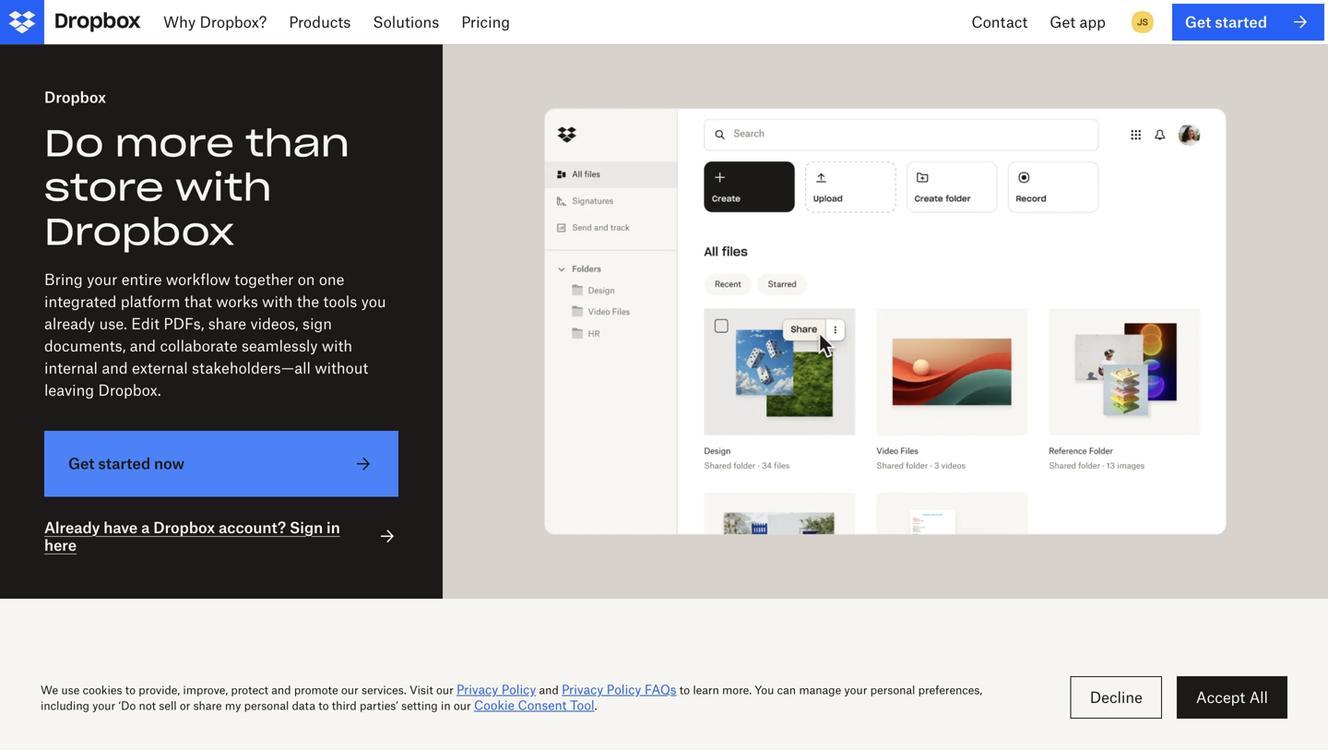 Task type: describe. For each thing, give the bounding box(es) containing it.
get started now
[[68, 455, 185, 473]]

products
[[289, 13, 351, 31]]

share
[[208, 315, 246, 333]]

app
[[1080, 13, 1106, 31]]

internal
[[44, 359, 98, 377]]

one
[[319, 271, 345, 289]]

external
[[132, 359, 188, 377]]

sign
[[290, 519, 323, 537]]

leaving
[[44, 381, 94, 399]]

seamlessly
[[242, 337, 318, 355]]

pricing link
[[451, 0, 521, 44]]

that
[[184, 293, 212, 311]]

solutions button
[[362, 0, 451, 44]]

js
[[1138, 16, 1149, 28]]

0 vertical spatial and
[[130, 337, 156, 355]]

dropbox?
[[200, 13, 267, 31]]

documents,
[[44, 337, 126, 355]]

without
[[315, 359, 368, 377]]

get for get started now
[[68, 455, 95, 473]]

dropbox inside already have a dropbox account? sign in here
[[153, 519, 215, 537]]

everything
[[459, 664, 653, 702]]

get started link
[[1173, 4, 1325, 41]]

bring your entire workflow together on one integrated platform that works with the tools you already use. edit pdfs, share videos, sign documents, and collaborate seamlessly with internal and external stakeholders—all without leaving dropbox.
[[44, 271, 386, 399]]

why
[[163, 13, 196, 31]]

sign
[[303, 315, 332, 333]]

bring
[[44, 271, 83, 289]]

already
[[44, 315, 95, 333]]

get app
[[1050, 13, 1106, 31]]

2 vertical spatial with
[[322, 337, 353, 355]]

together
[[234, 271, 294, 289]]

why dropbox?
[[163, 13, 267, 31]]

get for get app
[[1050, 13, 1076, 31]]

you
[[361, 293, 386, 311]]

account?
[[219, 519, 286, 537]]

do
[[44, 120, 104, 167]]

more
[[115, 120, 235, 167]]

why dropbox? button
[[152, 0, 278, 44]]

keep everything at your fingertips
[[357, 664, 971, 702]]

tools
[[323, 293, 357, 311]]

at
[[661, 664, 699, 702]]

your inside "bring your entire workflow together on one integrated platform that works with the tools you already use. edit pdfs, share videos, sign documents, and collaborate seamlessly with internal and external stakeholders—all without leaving dropbox."
[[87, 271, 118, 289]]

get started
[[1186, 13, 1268, 31]]



Task type: vqa. For each thing, say whether or not it's contained in the screenshot.
entire
yes



Task type: locate. For each thing, give the bounding box(es) containing it.
preparing document to share file within dashboard. image
[[443, 44, 1329, 599]]

already have a dropbox account? sign in here
[[44, 519, 340, 554]]

with
[[175, 164, 272, 211], [262, 293, 293, 311], [322, 337, 353, 355]]

1 vertical spatial started
[[98, 455, 151, 473]]

get
[[1186, 13, 1212, 31], [1050, 13, 1076, 31], [68, 455, 95, 473]]

and down edit
[[130, 337, 156, 355]]

0 horizontal spatial your
[[87, 271, 118, 289]]

1 vertical spatial and
[[102, 359, 128, 377]]

started for get started now
[[98, 455, 151, 473]]

get app button
[[1039, 0, 1117, 44]]

dropbox up entire
[[44, 208, 235, 255]]

1 vertical spatial your
[[707, 664, 789, 702]]

here
[[44, 536, 77, 554]]

in
[[327, 519, 340, 537]]

now
[[154, 455, 185, 473]]

1 vertical spatial dropbox
[[44, 208, 235, 255]]

0 horizontal spatial started
[[98, 455, 151, 473]]

get left app
[[1050, 13, 1076, 31]]

collaborate
[[160, 337, 238, 355]]

already
[[44, 519, 100, 537]]

pricing
[[462, 13, 510, 31]]

1 horizontal spatial get
[[1050, 13, 1076, 31]]

started for get started
[[1216, 13, 1268, 31]]

have
[[104, 519, 138, 537]]

edit
[[131, 315, 160, 333]]

dropbox
[[44, 88, 106, 106], [44, 208, 235, 255], [153, 519, 215, 537]]

fingertips
[[797, 664, 971, 702]]

2 horizontal spatial get
[[1186, 13, 1212, 31]]

your right at
[[707, 664, 789, 702]]

works
[[216, 293, 258, 311]]

entire
[[122, 271, 162, 289]]

the
[[297, 293, 319, 311]]

0 vertical spatial dropbox
[[44, 88, 106, 106]]

already have a dropbox account? sign in here link
[[44, 519, 399, 554]]

do more than store with dropbox
[[44, 120, 350, 255]]

on
[[298, 271, 315, 289]]

your up "integrated"
[[87, 271, 118, 289]]

pdfs,
[[164, 315, 204, 333]]

your
[[87, 271, 118, 289], [707, 664, 789, 702]]

dropbox right 'a'
[[153, 519, 215, 537]]

a
[[141, 519, 150, 537]]

dropbox up the do
[[44, 88, 106, 106]]

1 horizontal spatial started
[[1216, 13, 1268, 31]]

and
[[130, 337, 156, 355], [102, 359, 128, 377]]

contact
[[972, 13, 1028, 31]]

keep
[[357, 664, 450, 702]]

products button
[[278, 0, 362, 44]]

videos,
[[250, 315, 299, 333]]

1 vertical spatial with
[[262, 293, 293, 311]]

platform
[[121, 293, 180, 311]]

1 horizontal spatial your
[[707, 664, 789, 702]]

js button
[[1128, 7, 1158, 37]]

use.
[[99, 315, 127, 333]]

1 horizontal spatial and
[[130, 337, 156, 355]]

0 vertical spatial started
[[1216, 13, 1268, 31]]

0 vertical spatial your
[[87, 271, 118, 289]]

2 vertical spatial dropbox
[[153, 519, 215, 537]]

0 vertical spatial with
[[175, 164, 272, 211]]

solutions
[[373, 13, 439, 31]]

than
[[246, 120, 350, 167]]

stakeholders—all
[[192, 359, 311, 377]]

0 horizontal spatial and
[[102, 359, 128, 377]]

with inside do more than store with dropbox
[[175, 164, 272, 211]]

get for get started
[[1186, 13, 1212, 31]]

started
[[1216, 13, 1268, 31], [98, 455, 151, 473]]

and up dropbox. at bottom left
[[102, 359, 128, 377]]

store
[[44, 164, 164, 211]]

get right js
[[1186, 13, 1212, 31]]

integrated
[[44, 293, 117, 311]]

workflow
[[166, 271, 230, 289]]

contact button
[[961, 0, 1039, 44]]

get started now link
[[44, 431, 399, 497]]

dropbox inside do more than store with dropbox
[[44, 208, 235, 255]]

get up already
[[68, 455, 95, 473]]

0 horizontal spatial get
[[68, 455, 95, 473]]

get inside dropdown button
[[1050, 13, 1076, 31]]

dropbox.
[[98, 381, 161, 399]]



